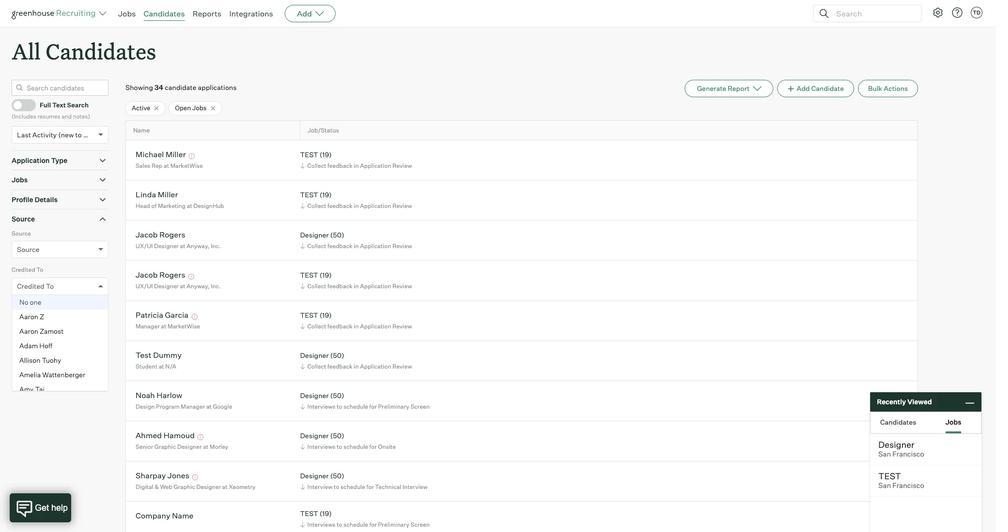 Task type: vqa. For each thing, say whether or not it's contained in the screenshot.
Take Home Test 'OPTION'
no



Task type: locate. For each thing, give the bounding box(es) containing it.
for for designer (50) interviews to schedule for onsite
[[369, 444, 377, 451]]

2 jacob from the top
[[136, 270, 158, 280]]

interviews inside designer (50) interviews to schedule for preliminary screen
[[307, 403, 336, 411]]

onsite
[[378, 444, 396, 451]]

1 review from the top
[[392, 162, 412, 169]]

manager right program
[[181, 403, 205, 411]]

miller up marketing
[[158, 190, 178, 200]]

all
[[12, 37, 41, 65]]

designer inside designer (50) interviews to schedule for preliminary screen
[[300, 392, 329, 400]]

0 vertical spatial screen
[[411, 403, 430, 411]]

amy
[[19, 385, 34, 394]]

manager at marketwise
[[136, 323, 200, 330]]

aaron left z
[[19, 313, 38, 321]]

jacob rogers link
[[136, 230, 185, 241], [136, 270, 185, 282]]

ahmed hamoud has been in onsite for more than 21 days image
[[196, 435, 205, 441]]

1 in from the top
[[354, 162, 359, 169]]

schedule inside designer (50) interview to schedule for technical interview
[[341, 484, 365, 491]]

senior graphic designer at morley
[[136, 444, 228, 451]]

inc.
[[211, 243, 221, 250], [211, 283, 221, 290]]

1 anyway, from the top
[[187, 243, 210, 250]]

6 feedback from the top
[[328, 363, 353, 370]]

0 vertical spatial aaron
[[19, 313, 38, 321]]

1 vertical spatial screen
[[411, 522, 430, 529]]

to for last activity (new to old)
[[75, 131, 82, 139]]

0 vertical spatial anyway,
[[187, 243, 210, 250]]

to inside the test (19) interviews to schedule for preliminary screen
[[337, 522, 342, 529]]

3 test (19) collect feedback in application review from the top
[[300, 271, 412, 290]]

1 horizontal spatial name
[[172, 512, 193, 521]]

preliminary up onsite in the bottom of the page
[[378, 403, 409, 411]]

screen inside designer (50) interviews to schedule for preliminary screen
[[411, 403, 430, 411]]

2 interviews to schedule for preliminary screen link from the top
[[299, 521, 432, 530]]

for inside designer (50) interviews to schedule for preliminary screen
[[369, 403, 377, 411]]

interviews to schedule for preliminary screen link up 'designer (50) interviews to schedule for onsite'
[[299, 402, 432, 412]]

0 vertical spatial jacob rogers link
[[136, 230, 185, 241]]

n/a
[[165, 363, 176, 370]]

designer (50) interview to schedule for technical interview
[[300, 472, 428, 491]]

1 inc. from the top
[[211, 243, 221, 250]]

test inside the test (19) interviews to schedule for preliminary screen
[[300, 510, 318, 518]]

rogers inside "jacob rogers ux/ui designer at anyway, inc."
[[159, 230, 185, 240]]

rogers
[[159, 230, 185, 240], [159, 270, 185, 280]]

graphic down the ahmed hamoud link
[[155, 444, 176, 451]]

ux/ui
[[136, 243, 153, 250], [136, 283, 153, 290]]

at inside noah harlow design program manager at google
[[206, 403, 212, 411]]

san inside test san francisco
[[878, 482, 891, 491]]

adam hoff option
[[12, 339, 108, 353]]

last
[[17, 131, 31, 139]]

source
[[12, 215, 35, 223], [12, 230, 31, 237], [17, 246, 39, 254]]

anyway,
[[187, 243, 210, 250], [187, 283, 210, 290]]

test (19) collect feedback in application review for michael miller
[[300, 151, 412, 169]]

collect for 6th "collect feedback in application review" link from the bottom of the page
[[307, 162, 326, 169]]

amelia wattenberger option
[[12, 368, 108, 382]]

0 vertical spatial preliminary
[[378, 403, 409, 411]]

2 review from the top
[[392, 202, 412, 210]]

credited up no one
[[17, 282, 44, 290]]

0 vertical spatial add
[[297, 9, 312, 18]]

5 review from the top
[[392, 323, 412, 330]]

1 vertical spatial to
[[46, 282, 54, 290]]

(19)
[[320, 151, 332, 159], [320, 191, 332, 199], [320, 271, 332, 280], [320, 312, 332, 320], [320, 510, 332, 518]]

preliminary inside designer (50) interviews to schedule for preliminary screen
[[378, 403, 409, 411]]

2 preliminary from the top
[[378, 522, 409, 529]]

(50)
[[330, 231, 344, 239], [330, 352, 344, 360], [330, 392, 344, 400], [330, 432, 344, 440], [330, 472, 344, 481]]

2 collect from the top
[[307, 202, 326, 210]]

aaron zamost
[[19, 327, 64, 335]]

schedule down interview to schedule for technical interview link
[[344, 522, 368, 529]]

actions
[[884, 84, 908, 93]]

at
[[164, 162, 169, 169], [187, 202, 192, 210], [180, 243, 185, 250], [180, 283, 185, 290], [161, 323, 166, 330], [159, 363, 164, 370], [206, 403, 212, 411], [203, 444, 208, 451], [222, 484, 228, 491]]

to for designer (50) interview to schedule for technical interview
[[334, 484, 339, 491]]

2 (50) from the top
[[330, 352, 344, 360]]

tab list
[[871, 413, 981, 434]]

to up designer (50) interview to schedule for technical interview
[[337, 444, 342, 451]]

collect for 3rd "collect feedback in application review" link from the top
[[307, 243, 326, 250]]

3 (50) from the top
[[330, 392, 344, 400]]

francisco inside designer san francisco
[[893, 450, 924, 459]]

to left old)
[[75, 131, 82, 139]]

san up test san francisco
[[878, 450, 891, 459]]

6 review from the top
[[392, 363, 412, 370]]

source for source element
[[12, 215, 35, 223]]

add inside "link"
[[797, 84, 810, 93]]

amelia
[[19, 371, 41, 379]]

profile
[[12, 195, 33, 204]]

6 in from the top
[[354, 363, 359, 370]]

0 vertical spatial source
[[12, 215, 35, 223]]

1 interviews to schedule for preliminary screen link from the top
[[299, 402, 432, 412]]

tab list containing candidates
[[871, 413, 981, 434]]

1 vertical spatial preliminary
[[378, 522, 409, 529]]

reset filters button
[[12, 366, 70, 384]]

manager
[[136, 323, 160, 330], [181, 403, 205, 411]]

aaron inside option
[[19, 313, 38, 321]]

generate
[[697, 84, 726, 93]]

screen inside the test (19) interviews to schedule for preliminary screen
[[411, 522, 430, 529]]

sales
[[136, 162, 150, 169]]

candidates
[[144, 9, 185, 18], [46, 37, 156, 65], [880, 418, 916, 426]]

credited up "no"
[[12, 266, 35, 274]]

tuohy
[[42, 356, 61, 364]]

program
[[156, 403, 180, 411]]

for inside 'designer (50) interviews to schedule for onsite'
[[369, 444, 377, 451]]

aaron zamost option
[[12, 324, 108, 339]]

candidates down jobs link
[[46, 37, 156, 65]]

report
[[728, 84, 750, 93]]

1 designer (50) collect feedback in application review from the top
[[300, 231, 412, 250]]

Search candidates field
[[12, 80, 108, 96]]

integrations
[[229, 9, 273, 18]]

allison tuohy option
[[12, 353, 108, 368]]

Search text field
[[834, 7, 912, 21]]

in for 4th "collect feedback in application review" link from the top of the page
[[354, 283, 359, 290]]

4 in from the top
[[354, 283, 359, 290]]

0 vertical spatial francisco
[[893, 450, 924, 459]]

0 vertical spatial name
[[133, 127, 150, 134]]

schedule for designer (50) interviews to schedule for preliminary screen
[[344, 403, 368, 411]]

patricia garcia
[[136, 311, 188, 320]]

ux/ui up jacob rogers
[[136, 243, 153, 250]]

(50) inside 'designer (50) interviews to schedule for onsite'
[[330, 432, 344, 440]]

0 vertical spatial interviews to schedule for preliminary screen link
[[299, 402, 432, 412]]

miller inside 'link'
[[166, 150, 186, 160]]

generate report button
[[685, 80, 773, 97]]

1 vertical spatial manager
[[181, 403, 205, 411]]

add inside "popup button"
[[297, 9, 312, 18]]

2 interview from the left
[[403, 484, 428, 491]]

0 vertical spatial ux/ui
[[136, 243, 153, 250]]

to down interview to schedule for technical interview link
[[337, 522, 342, 529]]

in for 6th "collect feedback in application review" link from the top of the page
[[354, 363, 359, 370]]

add for add
[[297, 9, 312, 18]]

0 vertical spatial rogers
[[159, 230, 185, 240]]

0 horizontal spatial add
[[297, 9, 312, 18]]

aaron for aaron zamost
[[19, 327, 38, 335]]

review
[[392, 162, 412, 169], [392, 202, 412, 210], [392, 243, 412, 250], [392, 283, 412, 290], [392, 323, 412, 330], [392, 363, 412, 370]]

1 francisco from the top
[[893, 450, 924, 459]]

0 horizontal spatial manager
[[136, 323, 160, 330]]

candidates down recently viewed at the right bottom
[[880, 418, 916, 426]]

1 feedback from the top
[[328, 162, 353, 169]]

1 vertical spatial jacob
[[136, 270, 158, 280]]

schedule left onsite in the bottom of the page
[[344, 444, 368, 451]]

san down designer san francisco
[[878, 482, 891, 491]]

feedback for fifth "collect feedback in application review" link from the bottom of the page
[[328, 202, 353, 210]]

interviews inside 'designer (50) interviews to schedule for onsite'
[[307, 444, 336, 451]]

graphic
[[155, 444, 176, 451], [174, 484, 195, 491]]

1 jacob from the top
[[136, 230, 158, 240]]

francisco up test san francisco
[[893, 450, 924, 459]]

anyway, down jacob rogers has been in application review for more than 5 days icon
[[187, 283, 210, 290]]

0 vertical spatial graphic
[[155, 444, 176, 451]]

feedback for 4th "collect feedback in application review" link from the top of the page
[[328, 283, 353, 290]]

1 vertical spatial credited
[[17, 282, 44, 290]]

0 vertical spatial credited
[[12, 266, 35, 274]]

patricia garcia link
[[136, 311, 188, 322]]

to down interviews to schedule for onsite 'link' in the bottom left of the page
[[334, 484, 339, 491]]

test dummy link
[[136, 351, 182, 362]]

2 vertical spatial candidates
[[880, 418, 916, 426]]

test
[[300, 151, 318, 159], [300, 191, 318, 199], [300, 271, 318, 280], [300, 312, 318, 320], [878, 471, 901, 482], [300, 510, 318, 518]]

list box inside credited to element
[[12, 295, 108, 397]]

0 vertical spatial candidates
[[144, 9, 185, 18]]

interviews to schedule for preliminary screen link down interview to schedule for technical interview link
[[299, 521, 432, 530]]

0 vertical spatial san
[[878, 450, 891, 459]]

type
[[51, 156, 67, 164]]

aaron up adam
[[19, 327, 38, 335]]

1 horizontal spatial manager
[[181, 403, 205, 411]]

1 vertical spatial san
[[878, 482, 891, 491]]

0 horizontal spatial interview
[[307, 484, 333, 491]]

marketwise down garcia
[[168, 323, 200, 330]]

michael miller
[[136, 150, 186, 160]]

adam hoff
[[19, 342, 52, 350]]

to inside 'designer (50) interviews to schedule for onsite'
[[337, 444, 342, 451]]

at up jacob rogers
[[180, 243, 185, 250]]

2 feedback from the top
[[328, 202, 353, 210]]

1 san from the top
[[878, 450, 891, 459]]

feedback
[[328, 162, 353, 169], [328, 202, 353, 210], [328, 243, 353, 250], [328, 283, 353, 290], [328, 323, 353, 330], [328, 363, 353, 370]]

linda
[[136, 190, 156, 200]]

4 (19) from the top
[[320, 312, 332, 320]]

at inside "jacob rogers ux/ui designer at anyway, inc."
[[180, 243, 185, 250]]

interviews
[[307, 403, 336, 411], [307, 444, 336, 451], [307, 522, 336, 529]]

miller
[[166, 150, 186, 160], [158, 190, 178, 200]]

jacob up ux/ui designer at anyway, inc.
[[136, 270, 158, 280]]

in for fifth "collect feedback in application review" link from the bottom of the page
[[354, 202, 359, 210]]

applications
[[198, 83, 237, 92]]

jacob inside the jacob rogers link
[[136, 270, 158, 280]]

1 rogers from the top
[[159, 230, 185, 240]]

showing
[[125, 83, 153, 92]]

sales rep at marketwise
[[136, 162, 203, 169]]

list box containing no one
[[12, 295, 108, 397]]

0 vertical spatial credited to
[[12, 266, 43, 274]]

to inside designer (50) interviews to schedule for preliminary screen
[[337, 403, 342, 411]]

2 vertical spatial source
[[17, 246, 39, 254]]

in for 3rd "collect feedback in application review" link from the top
[[354, 243, 359, 250]]

1 vertical spatial aaron
[[19, 327, 38, 335]]

manager down 'patricia'
[[136, 323, 160, 330]]

1 preliminary from the top
[[378, 403, 409, 411]]

3 review from the top
[[392, 243, 412, 250]]

graphic down jones
[[174, 484, 195, 491]]

1 vertical spatial candidates
[[46, 37, 156, 65]]

(19) for patricia garcia
[[320, 312, 332, 320]]

patricia garcia has been in application review for more than 5 days image
[[190, 314, 199, 320]]

2 anyway, from the top
[[187, 283, 210, 290]]

1 collect from the top
[[307, 162, 326, 169]]

5 collect from the top
[[307, 323, 326, 330]]

0 vertical spatial jacob
[[136, 230, 158, 240]]

2 vertical spatial interviews
[[307, 522, 336, 529]]

for inside designer (50) interview to schedule for technical interview
[[366, 484, 374, 491]]

1 horizontal spatial interview
[[403, 484, 428, 491]]

1 vertical spatial francisco
[[893, 482, 924, 491]]

4 collect from the top
[[307, 283, 326, 290]]

francisco inside test san francisco
[[893, 482, 924, 491]]

schedule inside 'designer (50) interviews to schedule for onsite'
[[344, 444, 368, 451]]

rogers down marketing
[[159, 230, 185, 240]]

name right company
[[172, 512, 193, 521]]

1 vertical spatial ux/ui
[[136, 283, 153, 290]]

schedule for designer (50) interview to schedule for technical interview
[[341, 484, 365, 491]]

checkmark image
[[16, 101, 23, 108]]

2 francisco from the top
[[893, 482, 924, 491]]

to down source element
[[36, 266, 43, 274]]

1 vertical spatial source
[[12, 230, 31, 237]]

1 vertical spatial anyway,
[[187, 283, 210, 290]]

michael miller has been in application review for more than 5 days image
[[188, 154, 196, 160]]

screen for test (19)
[[411, 522, 430, 529]]

2 san from the top
[[878, 482, 891, 491]]

collect
[[307, 162, 326, 169], [307, 202, 326, 210], [307, 243, 326, 250], [307, 283, 326, 290], [307, 323, 326, 330], [307, 363, 326, 370]]

1 vertical spatial rogers
[[159, 270, 185, 280]]

1 collect feedback in application review link from the top
[[299, 161, 414, 170]]

4 review from the top
[[392, 283, 412, 290]]

1 vertical spatial interviews
[[307, 444, 336, 451]]

francisco
[[893, 450, 924, 459], [893, 482, 924, 491]]

2 rogers from the top
[[159, 270, 185, 280]]

jobs link
[[118, 9, 136, 18]]

anyway, up jacob rogers has been in application review for more than 5 days icon
[[187, 243, 210, 250]]

noah harlow link
[[136, 391, 182, 402]]

4 test (19) collect feedback in application review from the top
[[300, 312, 412, 330]]

jacob rogers
[[136, 270, 185, 280]]

6 collect from the top
[[307, 363, 326, 370]]

designer (50) collect feedback in application review for dummy
[[300, 352, 412, 370]]

marketwise down michael miller has been in application review for more than 5 days image
[[170, 162, 203, 169]]

candidates right jobs link
[[144, 9, 185, 18]]

1 interviews from the top
[[307, 403, 336, 411]]

at inside the linda miller head of marketing at designhub
[[187, 202, 192, 210]]

greenhouse recruiting image
[[12, 8, 99, 19]]

0 vertical spatial to
[[36, 266, 43, 274]]

1 vertical spatial inc.
[[211, 283, 221, 290]]

at left n/a
[[159, 363, 164, 370]]

schedule up the test (19) interviews to schedule for preliminary screen
[[341, 484, 365, 491]]

for left technical
[[366, 484, 374, 491]]

aaron z
[[19, 313, 44, 321]]

td button
[[971, 7, 983, 18]]

1 horizontal spatial add
[[797, 84, 810, 93]]

rogers up ux/ui designer at anyway, inc.
[[159, 270, 185, 280]]

(50) for interview to schedule for technical interview
[[330, 472, 344, 481]]

schedule inside designer (50) interviews to schedule for preliminary screen
[[344, 403, 368, 411]]

jacob inside "jacob rogers ux/ui designer at anyway, inc."
[[136, 230, 158, 240]]

jacob down head
[[136, 230, 158, 240]]

last activity (new to old)
[[17, 131, 96, 139]]

0 vertical spatial miller
[[166, 150, 186, 160]]

credited to up no one
[[12, 266, 43, 274]]

hamoud
[[163, 431, 195, 441]]

2 interviews from the top
[[307, 444, 336, 451]]

(50) inside designer (50) interview to schedule for technical interview
[[330, 472, 344, 481]]

test for head of marketing at designhub
[[300, 191, 318, 199]]

1 ux/ui from the top
[[136, 243, 153, 250]]

screen for designer (50)
[[411, 403, 430, 411]]

preliminary inside the test (19) interviews to schedule for preliminary screen
[[378, 522, 409, 529]]

1 screen from the top
[[411, 403, 430, 411]]

to
[[36, 266, 43, 274], [46, 282, 54, 290]]

recently
[[877, 398, 906, 406]]

jacob for jacob rogers
[[136, 270, 158, 280]]

list box
[[12, 295, 108, 397]]

designer (50) collect feedback in application review
[[300, 231, 412, 250], [300, 352, 412, 370]]

5 (50) from the top
[[330, 472, 344, 481]]

anyway, inside "jacob rogers ux/ui designer at anyway, inc."
[[187, 243, 210, 250]]

collect for second "collect feedback in application review" link from the bottom of the page
[[307, 323, 326, 330]]

aaron inside option
[[19, 327, 38, 335]]

credited to up one
[[17, 282, 54, 290]]

interviews inside the test (19) interviews to schedule for preliminary screen
[[307, 522, 336, 529]]

to inside designer (50) interview to schedule for technical interview
[[334, 484, 339, 491]]

google
[[213, 403, 232, 411]]

2 in from the top
[[354, 202, 359, 210]]

ahmed hamoud link
[[136, 431, 195, 442]]

(50) inside designer (50) interviews to schedule for preliminary screen
[[330, 392, 344, 400]]

san for test
[[878, 482, 891, 491]]

at right marketing
[[187, 202, 192, 210]]

digital
[[136, 484, 153, 491]]

designer
[[300, 231, 329, 239], [154, 243, 179, 250], [154, 283, 179, 290], [300, 352, 329, 360], [300, 392, 329, 400], [300, 432, 329, 440], [878, 440, 915, 450], [177, 444, 202, 451], [300, 472, 329, 481], [196, 484, 221, 491]]

morley
[[210, 444, 228, 451]]

jacob rogers ux/ui designer at anyway, inc.
[[136, 230, 221, 250]]

0 vertical spatial inc.
[[211, 243, 221, 250]]

san for designer
[[878, 450, 891, 459]]

None field
[[17, 278, 19, 295]]

5 feedback from the top
[[328, 323, 353, 330]]

2 screen from the top
[[411, 522, 430, 529]]

1 vertical spatial jacob rogers link
[[136, 270, 185, 282]]

one
[[30, 298, 41, 306]]

miller up sales rep at marketwise
[[166, 150, 186, 160]]

design
[[136, 403, 155, 411]]

5 in from the top
[[354, 323, 359, 330]]

3 feedback from the top
[[328, 243, 353, 250]]

for left onsite in the bottom of the page
[[369, 444, 377, 451]]

tai
[[35, 385, 44, 394]]

0 horizontal spatial to
[[36, 266, 43, 274]]

1 test (19) collect feedback in application review from the top
[[300, 151, 412, 169]]

interviews to schedule for preliminary screen link for (50)
[[299, 402, 432, 412]]

ux/ui down jacob rogers
[[136, 283, 153, 290]]

for down interview to schedule for technical interview link
[[369, 522, 377, 529]]

review for 6th "collect feedback in application review" link from the bottom of the page
[[392, 162, 412, 169]]

to up 'designer (50) interviews to schedule for onsite'
[[337, 403, 342, 411]]

4 (50) from the top
[[330, 432, 344, 440]]

san inside designer san francisco
[[878, 450, 891, 459]]

3 collect from the top
[[307, 243, 326, 250]]

aaron z option
[[12, 310, 108, 324]]

0 vertical spatial interviews
[[307, 403, 336, 411]]

details
[[35, 195, 58, 204]]

3 (19) from the top
[[320, 271, 332, 280]]

3 in from the top
[[354, 243, 359, 250]]

1 (19) from the top
[[320, 151, 332, 159]]

search
[[67, 101, 89, 109]]

schedule inside the test (19) interviews to schedule for preliminary screen
[[344, 522, 368, 529]]

3 interviews from the top
[[307, 522, 336, 529]]

for inside the test (19) interviews to schedule for preliminary screen
[[369, 522, 377, 529]]

to up the no one "option" on the bottom of page
[[46, 282, 54, 290]]

1 vertical spatial designer (50) collect feedback in application review
[[300, 352, 412, 370]]

for up 'designer (50) interviews to schedule for onsite'
[[369, 403, 377, 411]]

1 vertical spatial marketwise
[[168, 323, 200, 330]]

job/status
[[308, 127, 339, 134]]

designer san francisco
[[878, 440, 924, 459]]

jacob rogers link up ux/ui designer at anyway, inc.
[[136, 270, 185, 282]]

interview
[[307, 484, 333, 491], [403, 484, 428, 491]]

schedule for test (19) interviews to schedule for preliminary screen
[[344, 522, 368, 529]]

francisco for test
[[893, 482, 924, 491]]

viewed
[[907, 398, 932, 406]]

schedule up 'designer (50) interviews to schedule for onsite'
[[344, 403, 368, 411]]

2 aaron from the top
[[19, 327, 38, 335]]

application
[[12, 156, 50, 164], [360, 162, 391, 169], [360, 202, 391, 210], [360, 243, 391, 250], [360, 283, 391, 290], [360, 323, 391, 330], [360, 363, 391, 370]]

0 vertical spatial designer (50) collect feedback in application review
[[300, 231, 412, 250]]

review for fifth "collect feedback in application review" link from the bottom of the page
[[392, 202, 412, 210]]

4 feedback from the top
[[328, 283, 353, 290]]

reset
[[26, 371, 44, 379]]

to for designer (50) interviews to schedule for onsite
[[337, 444, 342, 451]]

1 vertical spatial interviews to schedule for preliminary screen link
[[299, 521, 432, 530]]

manager inside noah harlow design program manager at google
[[181, 403, 205, 411]]

francisco down designer san francisco
[[893, 482, 924, 491]]

at left google
[[206, 403, 212, 411]]

miller for linda
[[158, 190, 178, 200]]

1 vertical spatial miller
[[158, 190, 178, 200]]

3 collect feedback in application review link from the top
[[299, 242, 414, 251]]

to for test (19) interviews to schedule for preliminary screen
[[337, 522, 342, 529]]

z
[[40, 313, 44, 321]]

1 vertical spatial add
[[797, 84, 810, 93]]

schedule for designer (50) interviews to schedule for onsite
[[344, 444, 368, 451]]

interview to schedule for technical interview link
[[299, 483, 430, 492]]

6 collect feedback in application review link from the top
[[299, 362, 414, 371]]

0 horizontal spatial name
[[133, 127, 150, 134]]

jobs inside tab list
[[945, 418, 962, 426]]

miller inside the linda miller head of marketing at designhub
[[158, 190, 178, 200]]

preliminary
[[378, 403, 409, 411], [378, 522, 409, 529]]

5 (19) from the top
[[320, 510, 332, 518]]

of
[[151, 202, 157, 210]]

1 aaron from the top
[[19, 313, 38, 321]]

jacob rogers link down of at the left of page
[[136, 230, 185, 241]]

1 jacob rogers link from the top
[[136, 230, 185, 241]]

full
[[40, 101, 51, 109]]

feedback for 6th "collect feedback in application review" link from the top of the page
[[328, 363, 353, 370]]

credited to element
[[12, 265, 108, 397]]

name down active
[[133, 127, 150, 134]]

preliminary down technical
[[378, 522, 409, 529]]

2 designer (50) collect feedback in application review from the top
[[300, 352, 412, 370]]

0 vertical spatial manager
[[136, 323, 160, 330]]



Task type: describe. For each thing, give the bounding box(es) containing it.
test for sales rep at marketwise
[[300, 151, 318, 159]]

at inside test dummy student at n/a
[[159, 363, 164, 370]]

application type
[[12, 156, 67, 164]]

in for second "collect feedback in application review" link from the bottom of the page
[[354, 323, 359, 330]]

sharpay jones link
[[136, 471, 189, 483]]

interviews for designer (50) interviews to schedule for preliminary screen
[[307, 403, 336, 411]]

1 horizontal spatial to
[[46, 282, 54, 290]]

configure image
[[932, 7, 944, 18]]

for for test (19) interviews to schedule for preliminary screen
[[369, 522, 377, 529]]

1 vertical spatial name
[[172, 512, 193, 521]]

bulk
[[868, 84, 882, 93]]

linda miller link
[[136, 190, 178, 201]]

source element
[[12, 229, 108, 265]]

designer inside designer san francisco
[[878, 440, 915, 450]]

(19) for jacob rogers
[[320, 271, 332, 280]]

at down ahmed hamoud has been in onsite for more than 21 days icon
[[203, 444, 208, 451]]

interviews to schedule for onsite link
[[299, 443, 398, 452]]

interviews for test (19) interviews to schedule for preliminary screen
[[307, 522, 336, 529]]

designer inside 'designer (50) interviews to schedule for onsite'
[[300, 432, 329, 440]]

(50) for interviews to schedule for preliminary screen
[[330, 392, 344, 400]]

test inside test san francisco
[[878, 471, 901, 482]]

linda miller head of marketing at designhub
[[136, 190, 224, 210]]

full text search (includes resumes and notes)
[[12, 101, 90, 120]]

2 test (19) collect feedback in application review from the top
[[300, 191, 412, 210]]

test
[[136, 351, 151, 360]]

notes)
[[73, 113, 90, 120]]

candidate reports are now available! apply filters and select "view in app" element
[[685, 80, 773, 97]]

designer inside designer (50) interview to schedule for technical interview
[[300, 472, 329, 481]]

amelia wattenberger
[[19, 371, 85, 379]]

web
[[160, 484, 172, 491]]

review for second "collect feedback in application review" link from the bottom of the page
[[392, 323, 412, 330]]

at right rep
[[164, 162, 169, 169]]

company name link
[[136, 512, 193, 523]]

2 jacob rogers link from the top
[[136, 270, 185, 282]]

in for 6th "collect feedback in application review" link from the bottom of the page
[[354, 162, 359, 169]]

jones
[[167, 471, 189, 481]]

sharpay jones has been in technical interview for more than 14 days image
[[191, 475, 200, 481]]

last activity (new to old) option
[[17, 131, 96, 139]]

sharpay
[[136, 471, 166, 481]]

integrations link
[[229, 9, 273, 18]]

(includes
[[12, 113, 36, 120]]

4 collect feedback in application review link from the top
[[299, 282, 414, 291]]

candidates link
[[144, 9, 185, 18]]

(19) inside the test (19) interviews to schedule for preliminary screen
[[320, 510, 332, 518]]

add button
[[285, 5, 336, 22]]

amy tai
[[19, 385, 44, 394]]

test (19) collect feedback in application review for jacob rogers
[[300, 271, 412, 290]]

francisco for designer
[[893, 450, 924, 459]]

garcia
[[165, 311, 188, 320]]

td
[[973, 9, 981, 16]]

zamost
[[40, 327, 64, 335]]

test (19) collect feedback in application review for patricia garcia
[[300, 312, 412, 330]]

inc. inside "jacob rogers ux/ui designer at anyway, inc."
[[211, 243, 221, 250]]

collect for 6th "collect feedback in application review" link from the top of the page
[[307, 363, 326, 370]]

aaron for aaron z
[[19, 313, 38, 321]]

designer (50) interviews to schedule for onsite
[[300, 432, 396, 451]]

interviews for designer (50) interviews to schedule for onsite
[[307, 444, 336, 451]]

&
[[155, 484, 159, 491]]

designer (50) interviews to schedule for preliminary screen
[[300, 392, 430, 411]]

text
[[52, 101, 66, 109]]

rogers for jacob rogers ux/ui designer at anyway, inc.
[[159, 230, 185, 240]]

ux/ui inside "jacob rogers ux/ui designer at anyway, inc."
[[136, 243, 153, 250]]

2 collect feedback in application review link from the top
[[299, 201, 414, 211]]

bulk actions
[[868, 84, 908, 93]]

feedback for 6th "collect feedback in application review" link from the bottom of the page
[[328, 162, 353, 169]]

for for designer (50) interview to schedule for technical interview
[[366, 484, 374, 491]]

(50) for interviews to schedule for onsite
[[330, 432, 344, 440]]

all candidates
[[12, 37, 156, 65]]

profile details
[[12, 195, 58, 204]]

jacob rogers has been in application review for more than 5 days image
[[187, 274, 196, 280]]

review for 3rd "collect feedback in application review" link from the top
[[392, 243, 412, 250]]

wattenberger
[[42, 371, 85, 379]]

add candidate
[[797, 84, 844, 93]]

test for ux/ui designer at anyway, inc.
[[300, 271, 318, 280]]

activity
[[32, 131, 57, 139]]

reports link
[[193, 9, 221, 18]]

to for designer (50) interviews to schedule for preliminary screen
[[337, 403, 342, 411]]

interviews to schedule for preliminary screen link for (19)
[[299, 521, 432, 530]]

feedback for 3rd "collect feedback in application review" link from the top
[[328, 243, 353, 250]]

jacob for jacob rogers ux/ui designer at anyway, inc.
[[136, 230, 158, 240]]

ahmed hamoud
[[136, 431, 195, 441]]

at down patricia garcia link
[[161, 323, 166, 330]]

review for 4th "collect feedback in application review" link from the top of the page
[[392, 283, 412, 290]]

test for manager at marketwise
[[300, 312, 318, 320]]

test dummy student at n/a
[[136, 351, 182, 370]]

1 vertical spatial credited to
[[17, 282, 54, 290]]

review for 6th "collect feedback in application review" link from the top of the page
[[392, 363, 412, 370]]

test (19) interviews to schedule for preliminary screen
[[300, 510, 430, 529]]

pipeline tasks
[[12, 327, 59, 336]]

miller for michael
[[166, 150, 186, 160]]

no one
[[19, 298, 41, 306]]

open jobs
[[175, 104, 207, 112]]

source for credited to element
[[12, 230, 31, 237]]

5 collect feedback in application review link from the top
[[299, 322, 414, 331]]

noah
[[136, 391, 155, 401]]

rep
[[152, 162, 162, 169]]

1 (50) from the top
[[330, 231, 344, 239]]

company name
[[136, 512, 193, 521]]

ux/ui designer at anyway, inc.
[[136, 283, 221, 290]]

td button
[[969, 5, 985, 20]]

recently viewed
[[877, 398, 932, 406]]

open
[[175, 104, 191, 112]]

and
[[62, 113, 72, 120]]

adam
[[19, 342, 38, 350]]

amy tai option
[[12, 382, 108, 397]]

0 vertical spatial marketwise
[[170, 162, 203, 169]]

rogers for jacob rogers
[[159, 270, 185, 280]]

34
[[155, 83, 163, 92]]

marketing
[[158, 202, 186, 210]]

bulk actions link
[[858, 80, 918, 97]]

2 ux/ui from the top
[[136, 283, 153, 290]]

2 inc. from the top
[[211, 283, 221, 290]]

1 vertical spatial graphic
[[174, 484, 195, 491]]

preliminary for test (19)
[[378, 522, 409, 529]]

reset filters
[[26, 371, 65, 379]]

dummy
[[153, 351, 182, 360]]

patricia
[[136, 311, 163, 320]]

company
[[136, 512, 170, 521]]

pipeline
[[12, 327, 38, 336]]

test san francisco
[[878, 471, 924, 491]]

add for add candidate
[[797, 84, 810, 93]]

feedback for second "collect feedback in application review" link from the bottom of the page
[[328, 323, 353, 330]]

reports
[[193, 9, 221, 18]]

allison tuohy
[[19, 356, 61, 364]]

designer inside "jacob rogers ux/ui designer at anyway, inc."
[[154, 243, 179, 250]]

none field inside credited to element
[[17, 278, 19, 295]]

for for designer (50) interviews to schedule for preliminary screen
[[369, 403, 377, 411]]

preliminary for designer (50)
[[378, 403, 409, 411]]

filters
[[45, 371, 65, 379]]

at left the xeometry
[[222, 484, 228, 491]]

michael miller link
[[136, 150, 186, 161]]

designer (50) collect feedback in application review for rogers
[[300, 231, 412, 250]]

active
[[132, 104, 150, 112]]

candidate
[[811, 84, 844, 93]]

(19) for michael miller
[[320, 151, 332, 159]]

at down jacob rogers
[[180, 283, 185, 290]]

michael
[[136, 150, 164, 160]]

2 (19) from the top
[[320, 191, 332, 199]]

allison
[[19, 356, 40, 364]]

sharpay jones
[[136, 471, 189, 481]]

no one option
[[12, 295, 108, 310]]

1 interview from the left
[[307, 484, 333, 491]]

education
[[12, 347, 45, 355]]

collect for fifth "collect feedback in application review" link from the bottom of the page
[[307, 202, 326, 210]]

collect for 4th "collect feedback in application review" link from the top of the page
[[307, 283, 326, 290]]



